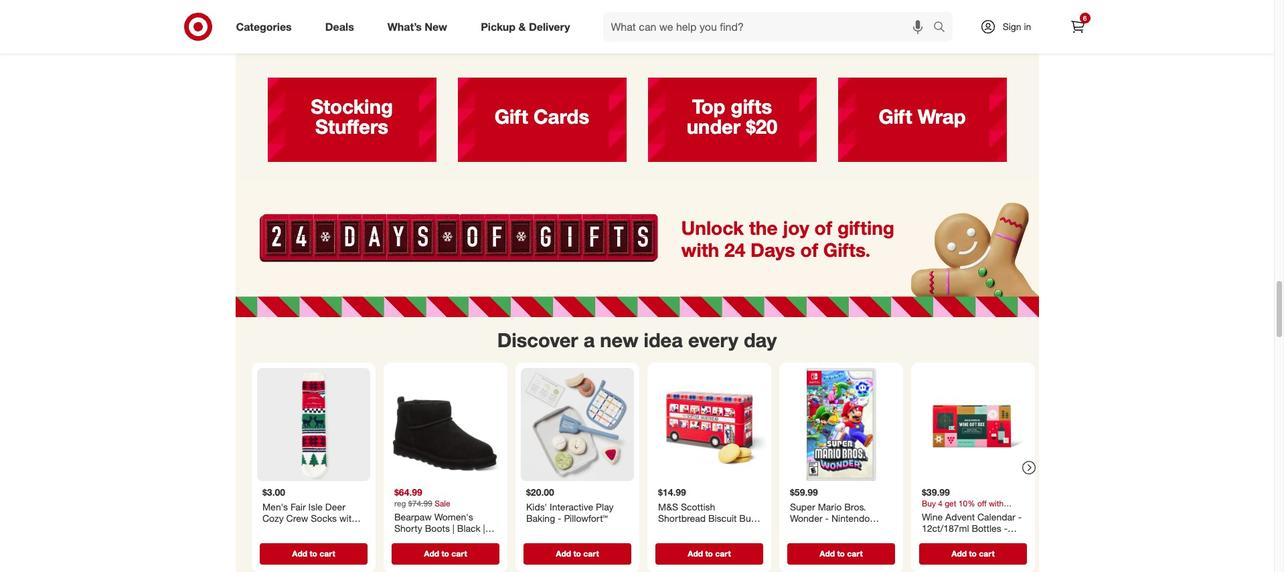Task type: locate. For each thing, give the bounding box(es) containing it.
2 cart from the left
[[451, 549, 467, 559]]

add to cart button
[[259, 544, 367, 565], [391, 544, 499, 565], [523, 544, 631, 565], [655, 544, 763, 565], [787, 544, 895, 565], [919, 544, 1027, 565]]

0 vertical spatial &
[[519, 20, 526, 33]]

3 add from the left
[[556, 549, 571, 559]]

add for $59.99 super mario bros. wonder - nintendo switch
[[819, 549, 835, 559]]

what's new link
[[376, 12, 464, 42]]

- down mario
[[825, 513, 829, 525]]

add for $64.99 reg $74.99 sale bearpaw women's shorty boots | black  | size 7
[[424, 549, 439, 559]]

add to cart
[[292, 549, 335, 559], [424, 549, 467, 559], [556, 549, 599, 559], [688, 549, 731, 559], [819, 549, 863, 559], [951, 549, 995, 559]]

new
[[600, 328, 639, 352]]

gift left wrap
[[879, 105, 912, 129]]

7
[[414, 535, 420, 546]]

add to cart for $64.99 reg $74.99 sale bearpaw women's shorty boots | black  | size 7
[[424, 549, 467, 559]]

$59.99
[[790, 487, 818, 498]]

cart
[[319, 549, 335, 559], [451, 549, 467, 559], [583, 549, 599, 559], [715, 549, 731, 559], [847, 549, 863, 559], [979, 549, 995, 559]]

2 add to cart from the left
[[424, 549, 467, 559]]

pickup & delivery link
[[470, 12, 587, 42]]

2 | from the left
[[483, 523, 485, 535]]

2 gift from the left
[[879, 105, 912, 129]]

wonder
[[790, 513, 822, 525]]

shortbread
[[658, 513, 705, 525]]

4 cart from the left
[[715, 549, 731, 559]]

gift left cards
[[495, 105, 528, 129]]

wine
[[922, 512, 943, 523]]

sign in link
[[969, 12, 1052, 42]]

5 add to cart button from the left
[[787, 544, 895, 565]]

in
[[1024, 21, 1031, 32]]

boots
[[425, 523, 450, 535]]

- down the calendar
[[1004, 523, 1008, 535]]

to
[[309, 549, 317, 559], [441, 549, 449, 559], [573, 549, 581, 559], [705, 549, 713, 559], [837, 549, 845, 559], [969, 549, 977, 559]]

3 add to cart from the left
[[556, 549, 599, 559]]

bus
[[739, 513, 755, 525]]

m&s
[[658, 501, 678, 513]]

deals
[[325, 20, 354, 33]]

3 to from the left
[[573, 549, 581, 559]]

- inside the $14.99 m&s scottish shortbread biscuit bus tin - 17.64oz
[[673, 525, 677, 536]]

reg
[[394, 499, 406, 509]]

0 horizontal spatial &
[[519, 20, 526, 33]]

black
[[457, 523, 480, 535]]

add
[[292, 549, 307, 559], [424, 549, 439, 559], [556, 549, 571, 559], [688, 549, 703, 559], [819, 549, 835, 559], [951, 549, 967, 559]]

- inside the $20.00 kids' interactive play baking - pillowfort™
[[557, 513, 561, 525]]

cart for $64.99 reg $74.99 sale bearpaw women's shorty boots | black  | size 7
[[451, 549, 467, 559]]

- down "interactive"
[[557, 513, 561, 525]]

| down women's
[[452, 523, 454, 535]]

2 to from the left
[[441, 549, 449, 559]]

1 | from the left
[[452, 523, 454, 535]]

5 add from the left
[[819, 549, 835, 559]]

mario
[[818, 501, 842, 513]]

2 add to cart button from the left
[[391, 544, 499, 565]]

6 to from the left
[[969, 549, 977, 559]]

top
[[692, 95, 726, 119]]

& right pickup at the left top of the page
[[519, 20, 526, 33]]

tin
[[658, 525, 671, 536]]

6
[[1083, 14, 1087, 22]]

1 horizontal spatial |
[[483, 523, 485, 535]]

$39.99
[[922, 487, 950, 498]]

-
[[1018, 512, 1022, 523], [557, 513, 561, 525], [825, 513, 829, 525], [1004, 523, 1008, 535], [673, 525, 677, 536]]

& inside wine advent calendar - 12ct/187ml bottles - jingle & mingle™
[[949, 535, 955, 546]]

days
[[751, 238, 795, 262]]

4 add to cart from the left
[[688, 549, 731, 559]]

5 to from the left
[[837, 549, 845, 559]]

of right joy
[[815, 216, 832, 240]]

gift
[[495, 105, 528, 129], [879, 105, 912, 129]]

add for $14.99 m&s scottish shortbread biscuit bus tin - 17.64oz
[[688, 549, 703, 559]]

12ct/187ml
[[922, 523, 969, 535]]

1 horizontal spatial &
[[949, 535, 955, 546]]

3 cart from the left
[[583, 549, 599, 559]]

1 horizontal spatial gift
[[879, 105, 912, 129]]

a
[[584, 328, 595, 352]]

size
[[394, 535, 412, 546]]

17.64oz
[[679, 525, 713, 536]]

What can we help you find? suggestions appear below search field
[[603, 12, 936, 42]]

3 add to cart button from the left
[[523, 544, 631, 565]]

delivery
[[529, 20, 570, 33]]

sign in
[[1003, 21, 1031, 32]]

advent
[[945, 512, 975, 523]]

deals link
[[314, 12, 371, 42]]

pickup & delivery
[[481, 20, 570, 33]]

4 to from the left
[[705, 549, 713, 559]]

to for $14.99 m&s scottish shortbread biscuit bus tin - 17.64oz
[[705, 549, 713, 559]]

add to cart button for $20.00 kids' interactive play baking - pillowfort™
[[523, 544, 631, 565]]

& down 12ct/187ml
[[949, 535, 955, 546]]

6 add to cart from the left
[[951, 549, 995, 559]]

6 add to cart button from the left
[[919, 544, 1027, 565]]

24
[[725, 238, 746, 262]]

$14.99 m&s scottish shortbread biscuit bus tin - 17.64oz
[[658, 487, 755, 536]]

mingle™
[[957, 535, 990, 546]]

1 vertical spatial &
[[949, 535, 955, 546]]

5 add to cart from the left
[[819, 549, 863, 559]]

super mario bros. wonder - nintendo switch image
[[784, 369, 898, 482]]

$59.99 super mario bros. wonder - nintendo switch
[[790, 487, 870, 536]]

- right tin
[[673, 525, 677, 536]]

add to cart button for $14.99 m&s scottish shortbread biscuit bus tin - 17.64oz
[[655, 544, 763, 565]]

wine advent calendar - 12ct/187ml bottles - jingle & mingle™ image
[[916, 369, 1030, 482]]

joy
[[783, 216, 809, 240]]

gift wrap
[[879, 105, 966, 129]]

1 add from the left
[[292, 549, 307, 559]]

jingle
[[922, 535, 946, 546]]

4 add to cart button from the left
[[655, 544, 763, 565]]

bottles
[[972, 523, 1001, 535]]

sale
[[434, 499, 450, 509]]

categories
[[236, 20, 292, 33]]

2 add from the left
[[424, 549, 439, 559]]

cart for $20.00 kids' interactive play baking - pillowfort™
[[583, 549, 599, 559]]

&
[[519, 20, 526, 33], [949, 535, 955, 546]]

discover
[[497, 328, 578, 352]]

categories link
[[225, 12, 309, 42]]

0 horizontal spatial gift
[[495, 105, 528, 129]]

$3.00
[[262, 487, 285, 498]]

of right days in the top of the page
[[801, 238, 818, 262]]

|
[[452, 523, 454, 535], [483, 523, 485, 535]]

super
[[790, 501, 815, 513]]

4 add from the left
[[688, 549, 703, 559]]

0 horizontal spatial |
[[452, 523, 454, 535]]

1 add to cart from the left
[[292, 549, 335, 559]]

1 to from the left
[[309, 549, 317, 559]]

search
[[927, 21, 959, 35]]

| right black
[[483, 523, 485, 535]]

1 gift from the left
[[495, 105, 528, 129]]

5 cart from the left
[[847, 549, 863, 559]]

bearpaw
[[394, 512, 431, 523]]

calendar
[[977, 512, 1015, 523]]

of
[[815, 216, 832, 240], [801, 238, 818, 262]]



Task type: describe. For each thing, give the bounding box(es) containing it.
to for $64.99 reg $74.99 sale bearpaw women's shorty boots | black  | size 7
[[441, 549, 449, 559]]

top gifts under $20
[[687, 95, 778, 138]]

scottish
[[681, 501, 715, 513]]

- right the calendar
[[1018, 512, 1022, 523]]

1 cart from the left
[[319, 549, 335, 559]]

gifting
[[838, 216, 895, 240]]

to for $20.00 kids' interactive play baking - pillowfort™
[[573, 549, 581, 559]]

discover a new idea every day
[[497, 328, 777, 352]]

& inside pickup & delivery link
[[519, 20, 526, 33]]

6 cart from the left
[[979, 549, 995, 559]]

$14.99
[[658, 487, 686, 498]]

cards
[[534, 105, 589, 129]]

gifts
[[731, 95, 772, 119]]

women's
[[434, 512, 473, 523]]

6 link
[[1063, 12, 1092, 42]]

play
[[596, 501, 613, 513]]

gift wrap link
[[827, 67, 1017, 170]]

sign
[[1003, 21, 1022, 32]]

add to cart for $20.00 kids' interactive play baking - pillowfort™
[[556, 549, 599, 559]]

pickup
[[481, 20, 516, 33]]

$20
[[746, 114, 778, 138]]

unlock
[[681, 216, 744, 240]]

every
[[688, 328, 739, 352]]

biscuit
[[708, 513, 737, 525]]

- inside $59.99 super mario bros. wonder - nintendo switch
[[825, 513, 829, 525]]

wrap
[[918, 105, 966, 129]]

stocking stuffers link
[[257, 67, 447, 170]]

add for $20.00 kids' interactive play baking - pillowfort™
[[556, 549, 571, 559]]

$64.99 reg $74.99 sale bearpaw women's shorty boots | black  | size 7
[[394, 487, 485, 546]]

kids' interactive play baking - pillowfort™ image
[[521, 369, 634, 482]]

1 add to cart button from the left
[[259, 544, 367, 565]]

gifts.
[[824, 238, 871, 262]]

pillowfort™
[[564, 513, 608, 525]]

the
[[749, 216, 778, 240]]

unlock the joy of gifting with 24 days of gifts.
[[681, 216, 895, 262]]

kids'
[[526, 501, 547, 513]]

stuffers
[[315, 114, 388, 138]]

$3.00 link
[[257, 369, 370, 541]]

carousel region
[[235, 318, 1039, 573]]

what's
[[388, 20, 422, 33]]

24 days of gifts image
[[235, 181, 1039, 318]]

with
[[681, 238, 719, 262]]

gift cards link
[[447, 67, 637, 170]]

gift for gift cards
[[495, 105, 528, 129]]

add to cart button for $64.99 reg $74.99 sale bearpaw women's shorty boots | black  | size 7
[[391, 544, 499, 565]]

$64.99
[[394, 487, 422, 498]]

search button
[[927, 12, 959, 44]]

$74.99
[[408, 499, 432, 509]]

what's new
[[388, 20, 447, 33]]

cart for $14.99 m&s scottish shortbread biscuit bus tin - 17.64oz
[[715, 549, 731, 559]]

new
[[425, 20, 447, 33]]

cart for $59.99 super mario bros. wonder - nintendo switch
[[847, 549, 863, 559]]

m&s scottish shortbread biscuit bus tin - 17.64oz image
[[653, 369, 766, 482]]

shorty
[[394, 523, 422, 535]]

baking
[[526, 513, 555, 525]]

switch
[[790, 525, 818, 536]]

$20.00
[[526, 487, 554, 498]]

6 add from the left
[[951, 549, 967, 559]]

gift cards
[[495, 105, 589, 129]]

add to cart button for $59.99 super mario bros. wonder - nintendo switch
[[787, 544, 895, 565]]

to for $59.99 super mario bros. wonder - nintendo switch
[[837, 549, 845, 559]]

$20.00 kids' interactive play baking - pillowfort™
[[526, 487, 613, 525]]

add to cart for $59.99 super mario bros. wonder - nintendo switch
[[819, 549, 863, 559]]

wine advent calendar - 12ct/187ml bottles - jingle & mingle™
[[922, 512, 1022, 546]]

under
[[687, 114, 741, 138]]

gift for gift wrap
[[879, 105, 912, 129]]

men's fair isle deer cozy crew socks with gift card holder - wondershop™ white 6-12 image
[[257, 369, 370, 482]]

top gifts under $20 link
[[637, 67, 827, 170]]

idea
[[644, 328, 683, 352]]

day
[[744, 328, 777, 352]]

add to cart for $14.99 m&s scottish shortbread biscuit bus tin - 17.64oz
[[688, 549, 731, 559]]

stocking stuffers
[[311, 95, 393, 138]]

bearpaw women's shorty boots | black  | size 7 image
[[389, 369, 502, 482]]

stocking
[[311, 95, 393, 119]]

nintendo
[[831, 513, 870, 525]]

interactive
[[550, 501, 593, 513]]

bros.
[[844, 501, 866, 513]]



Task type: vqa. For each thing, say whether or not it's contained in the screenshot.
@hungry_fam
no



